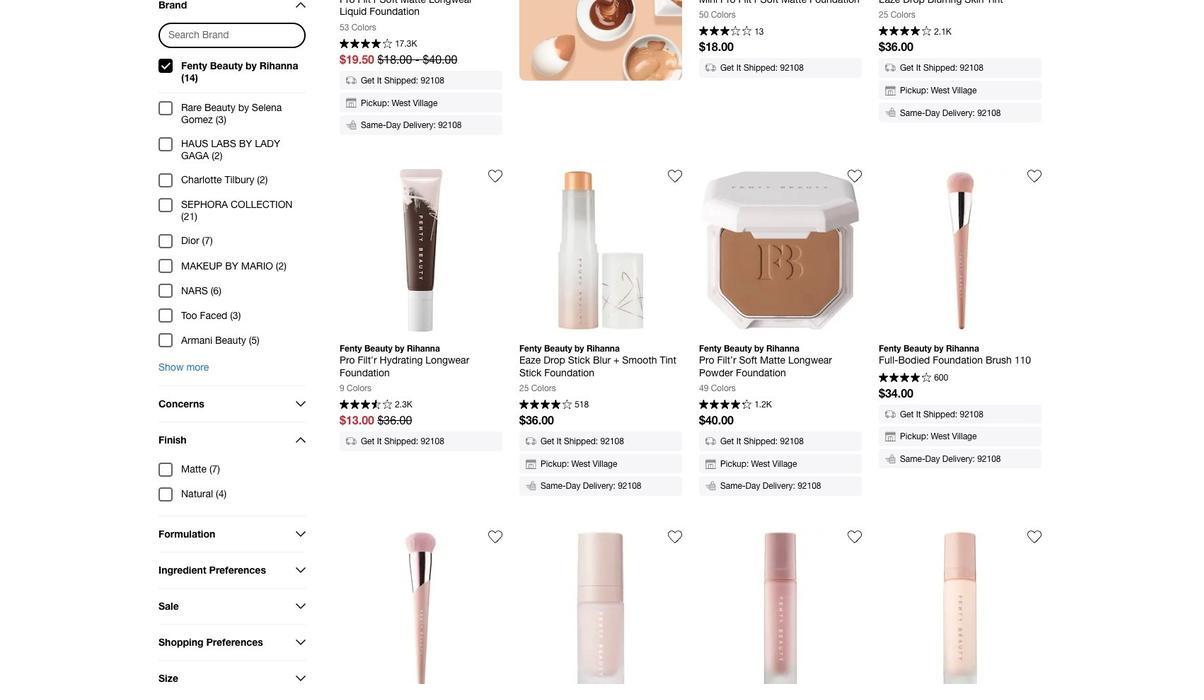 Task type: vqa. For each thing, say whether or not it's contained in the screenshot.
Sign in to love Fenty Beauty by Rihanna - Mini Pro Filt'r Hydrating Primer image
yes



Task type: describe. For each thing, give the bounding box(es) containing it.
sign in to love fenty beauty by rihanna - kabuki-buff foundation brush 115 image
[[488, 530, 502, 544]]

sign in to love fenty beauty by rihanna - pro filt'r soft matte longwear powder foundation image
[[848, 169, 862, 183]]

fenty beauty by rihanna - eaze drop stick blur + smooth tint stick foundation image
[[519, 169, 682, 332]]

4 stars element for 2.1k reviews element
[[879, 26, 931, 38]]

17.3k reviews element
[[395, 40, 417, 48]]

4 stars element for 17.3k reviews element
[[340, 39, 392, 50]]

foundation finder | take the quiz > image
[[519, 0, 682, 81]]

fenty beauty by rihanna - pro filt'r hydrating primer image
[[699, 530, 862, 684]]

3 stars element
[[699, 26, 751, 38]]

sign in to love fenty beauty by rihanna - full-bodied foundation brush 110 image
[[1027, 169, 1042, 183]]

2.1k reviews element
[[934, 27, 952, 36]]

sign in to love fenty beauty by rihanna - pro filt'r instant retouch primer image
[[1027, 530, 1042, 544]]

fenty beauty by rihanna - kabuki-buff foundation brush 115 image
[[340, 530, 502, 684]]

13 reviews element
[[754, 27, 764, 36]]

sign in to love fenty beauty by rihanna - pro filt'r hydrating primer image
[[848, 530, 862, 544]]

fenty beauty by rihanna - full-bodied foundation brush 110 image
[[879, 169, 1042, 332]]

fenty beauty by rihanna - pro filt'r hydrating longwear foundation image
[[340, 169, 502, 332]]

4 stars element for 600 reviews element
[[879, 373, 931, 384]]

Search Brand search field
[[160, 24, 304, 46]]

1.2k reviews element
[[754, 401, 772, 409]]



Task type: locate. For each thing, give the bounding box(es) containing it.
fenty beauty by rihanna - mini pro filt'r hydrating primer image
[[519, 530, 682, 684]]

sign in to love fenty beauty by rihanna - pro filt'r hydrating longwear foundation image
[[488, 169, 502, 183]]

fenty beauty by rihanna - pro filt'r instant retouch primer image
[[879, 530, 1042, 684]]

4 stars element left 2.1k reviews element
[[879, 26, 931, 38]]

4.5 stars element
[[699, 400, 751, 411]]

4 stars element left 600 reviews element
[[879, 373, 931, 384]]

4 stars element left 17.3k reviews element
[[340, 39, 392, 50]]

3.5 stars element
[[340, 400, 392, 411]]

2.3k reviews element
[[395, 401, 412, 409]]

4 stars element left 518 reviews element
[[519, 400, 572, 411]]

sign in to love fenty beauty by rihanna - mini pro filt'r hydrating primer image
[[668, 530, 682, 544]]

fenty beauty by rihanna - pro filt'r soft matte longwear powder foundation image
[[699, 169, 862, 332]]

4 stars element
[[879, 26, 931, 38], [340, 39, 392, 50], [879, 373, 931, 384], [519, 400, 572, 411]]

4 stars element for 518 reviews element
[[519, 400, 572, 411]]

518 reviews element
[[575, 401, 589, 409]]

600 reviews element
[[934, 373, 948, 382]]

sign in to love fenty beauty by rihanna - eaze drop stick blur + smooth tint stick foundation image
[[668, 169, 682, 183]]



